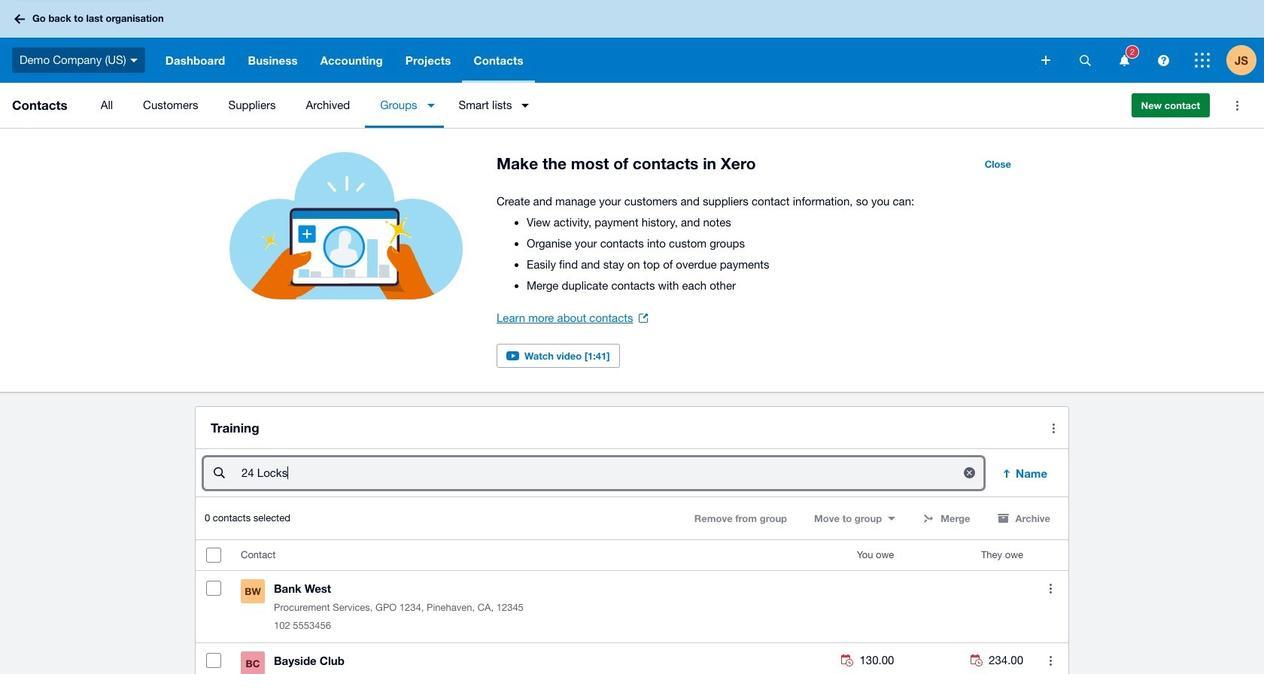 Task type: describe. For each thing, give the bounding box(es) containing it.
0 horizontal spatial actions menu image
[[1038, 413, 1068, 443]]

Search for a contact field
[[240, 459, 949, 488]]

clear image
[[954, 458, 984, 488]]

2 more row options image from the top
[[1035, 646, 1065, 674]]



Task type: vqa. For each thing, say whether or not it's contained in the screenshot.
right Actions menu icon
yes



Task type: locate. For each thing, give the bounding box(es) containing it.
1 horizontal spatial actions menu image
[[1222, 90, 1252, 120]]

1 more row options image from the top
[[1035, 573, 1065, 604]]

0 vertical spatial more row options image
[[1035, 573, 1065, 604]]

0 horizontal spatial svg image
[[130, 58, 137, 62]]

1 horizontal spatial svg image
[[1158, 55, 1169, 66]]

banner
[[0, 0, 1264, 83]]

svg image
[[14, 14, 25, 24], [1195, 53, 1210, 68], [1079, 55, 1091, 66], [1119, 55, 1129, 66], [1041, 56, 1050, 65]]

contact list table element
[[196, 540, 1068, 674]]

1 vertical spatial actions menu image
[[1038, 413, 1068, 443]]

more row options image
[[1035, 573, 1065, 604], [1035, 646, 1065, 674]]

svg image
[[1158, 55, 1169, 66], [130, 58, 137, 62]]

0 vertical spatial actions menu image
[[1222, 90, 1252, 120]]

1 vertical spatial more row options image
[[1035, 646, 1065, 674]]

menu
[[86, 83, 1119, 128]]

actions menu image
[[1222, 90, 1252, 120], [1038, 413, 1068, 443]]



